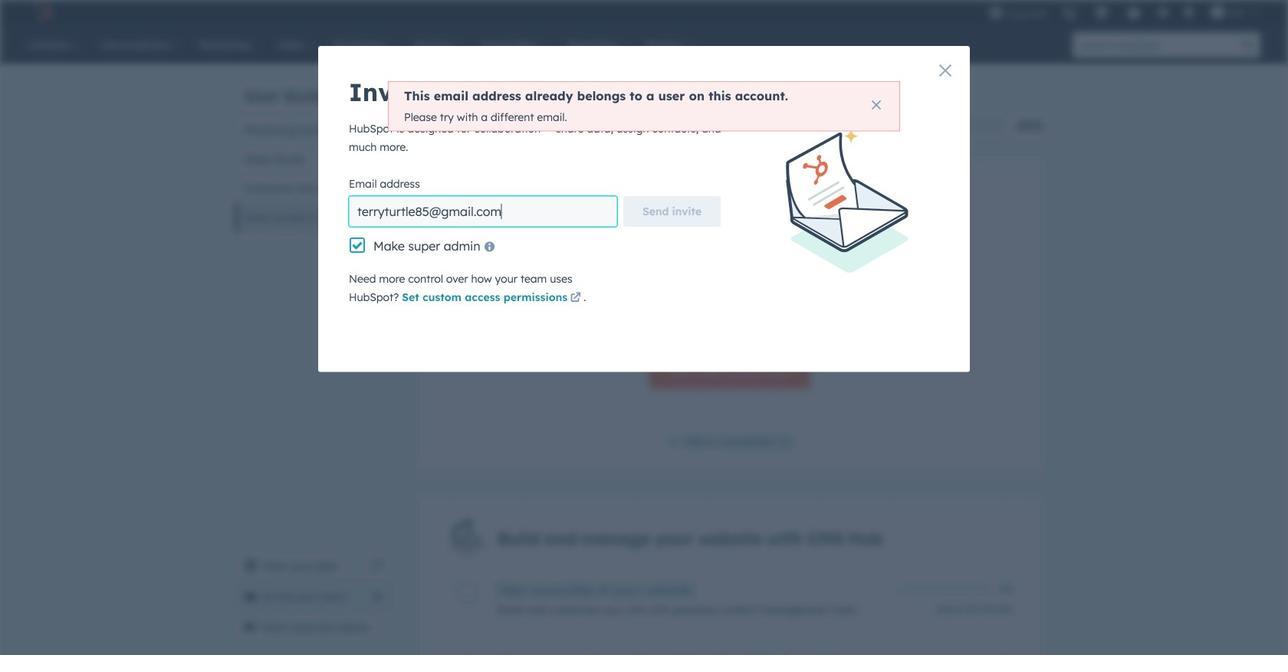 Task type: describe. For each thing, give the bounding box(es) containing it.
user guides element
[[235, 66, 392, 232]]

link opens in a new window image
[[570, 290, 581, 308]]

marketplaces image
[[1095, 7, 1109, 21]]

close image
[[939, 64, 952, 77]]



Task type: vqa. For each thing, say whether or not it's contained in the screenshot.
PROGRESS BAR
yes



Task type: locate. For each thing, give the bounding box(es) containing it.
progress bar
[[416, 118, 681, 133]]

Search HubSpot search field
[[1073, 32, 1235, 58]]

alert
[[388, 81, 900, 132]]

Enter email email field
[[349, 196, 617, 227]]

gary orlando image
[[1211, 5, 1225, 19]]

link opens in a new window image
[[570, 293, 581, 304], [372, 558, 383, 576], [372, 561, 383, 572]]

dialog
[[318, 46, 970, 372]]

close image
[[872, 100, 881, 110]]

menu
[[982, 0, 1270, 25]]



